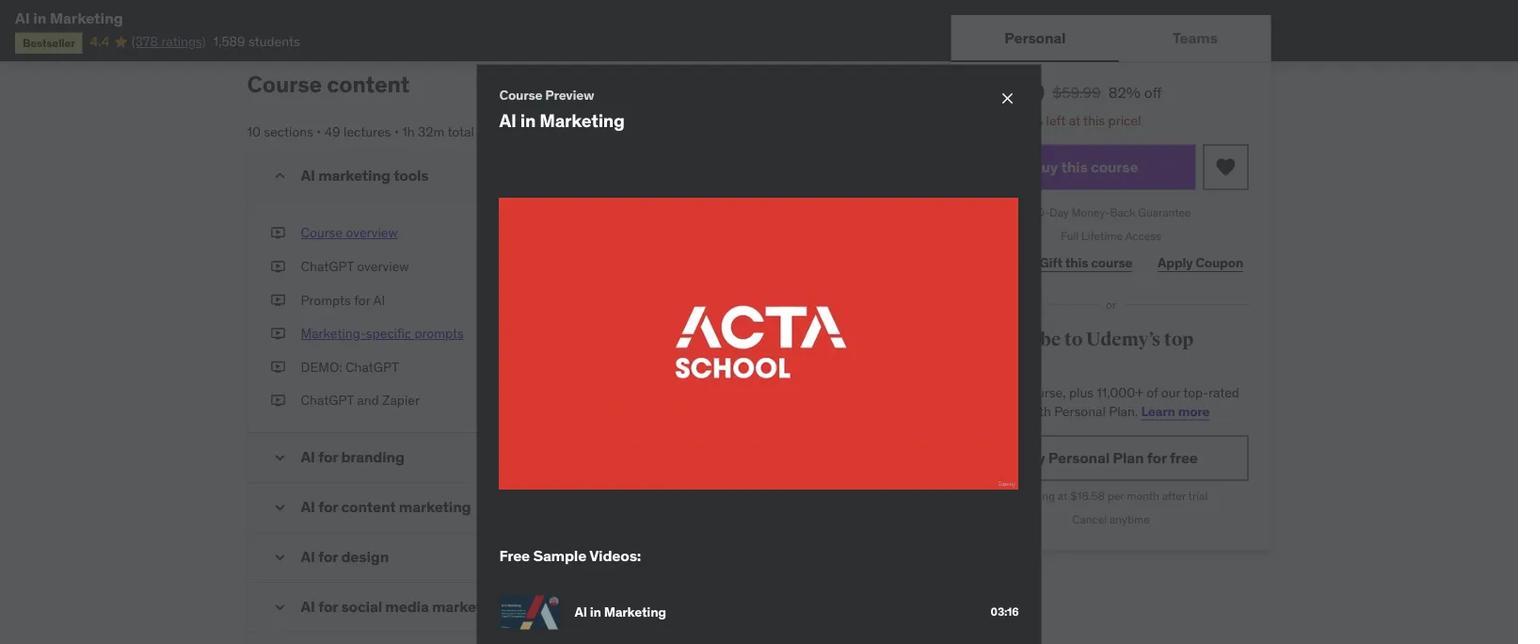 Task type: locate. For each thing, give the bounding box(es) containing it.
xsmall image for 02:40
[[271, 358, 286, 376]]

students
[[249, 33, 300, 50]]

get
[[974, 384, 996, 401]]

xsmall image left demo:
[[271, 358, 286, 376]]

learn more link
[[1142, 402, 1210, 419]]

demo:
[[301, 358, 342, 375]]

2 • from the left
[[394, 123, 399, 140]]

3 small image from the top
[[271, 598, 290, 617]]

1 vertical spatial personal
[[1055, 402, 1106, 419]]

courses,
[[974, 402, 1023, 419]]

0 vertical spatial small image
[[271, 166, 290, 185]]

2 xsmall image from the top
[[271, 257, 286, 276]]

0 vertical spatial at
[[1069, 112, 1081, 129]]

for down chatgpt overview
[[354, 291, 370, 308]]

course for course content
[[247, 70, 322, 98]]

try
[[1025, 448, 1046, 467]]

in up bestseller
[[33, 8, 47, 27]]

xsmall image
[[271, 324, 286, 343], [271, 358, 286, 376]]

prompts
[[415, 325, 464, 342]]

2 vertical spatial small image
[[271, 598, 290, 617]]

ai right total
[[499, 109, 517, 132]]

free sample videos:
[[499, 546, 641, 565]]

plan.
[[1109, 402, 1138, 419]]

1 vertical spatial small image
[[271, 448, 290, 467]]

buy
[[1031, 157, 1058, 177]]

length
[[478, 123, 515, 140]]

0 vertical spatial for
[[354, 291, 370, 308]]

1 horizontal spatial •
[[394, 123, 399, 140]]

course content
[[247, 70, 410, 98]]

at right the left
[[1069, 112, 1081, 129]]

0 horizontal spatial at
[[1058, 489, 1068, 503]]

xsmall image left prompts
[[271, 291, 286, 309]]

2 small image from the top
[[271, 448, 290, 467]]

$16.58
[[1071, 489, 1105, 503]]

in inside course preview ai in marketing
[[520, 109, 536, 132]]

tools
[[394, 165, 429, 185]]

day
[[1050, 205, 1069, 220]]

1 vertical spatial overview
[[357, 258, 409, 275]]

01:35
[[851, 291, 883, 308]]

chatgpt for overview
[[301, 258, 354, 275]]

full
[[1061, 229, 1079, 243]]

marketing
[[318, 165, 391, 185]]

1 xsmall image from the top
[[271, 224, 286, 242]]

this for buy
[[1061, 157, 1088, 177]]

specific
[[366, 325, 412, 342]]

1,589
[[213, 33, 245, 50]]

course overview button
[[301, 224, 398, 242]]

ai in marketing down videos:
[[575, 603, 667, 620]]

overview inside button
[[346, 224, 398, 241]]

chatgpt up the 'and'
[[346, 358, 399, 375]]

this inside the gift this course link
[[1066, 254, 1089, 271]]

1 vertical spatial small image
[[271, 548, 290, 567]]

1 xsmall image from the top
[[271, 324, 286, 343]]

• left '1h 32m' on the top left of page
[[394, 123, 399, 140]]

course for course overview
[[301, 224, 343, 241]]

0 vertical spatial small image
[[271, 498, 290, 517]]

1 vertical spatial ai in marketing
[[575, 603, 667, 620]]

ai up bestseller
[[15, 8, 30, 27]]

0 vertical spatial personal
[[1005, 28, 1066, 47]]

marketing
[[50, 8, 123, 27], [540, 109, 625, 132], [604, 603, 667, 620]]

preview left 01:55
[[774, 224, 821, 241]]

personal inside get this course, plus 11,000+ of our top-rated courses, with personal plan.
[[1055, 402, 1106, 419]]

ai inside dropdown button
[[301, 165, 315, 185]]

course up chatgpt overview
[[301, 224, 343, 241]]

personal down 'plus'
[[1055, 402, 1106, 419]]

2 vertical spatial preview
[[772, 325, 818, 342]]

1 small image from the top
[[271, 498, 290, 517]]

(378
[[131, 33, 158, 50]]

0 vertical spatial overview
[[346, 224, 398, 241]]

teams
[[1173, 28, 1218, 47]]

anytime
[[1110, 512, 1150, 527]]

0 vertical spatial chatgpt
[[301, 258, 354, 275]]

gift
[[1040, 254, 1063, 271]]

this inside get this course, plus 11,000+ of our top-rated courses, with personal plan.
[[998, 384, 1020, 401]]

marketing up ai marketing tools dropdown button
[[540, 109, 625, 132]]

ai inside course preview ai in marketing
[[499, 109, 517, 132]]

preview up ai marketing tools dropdown button
[[545, 86, 594, 103]]

marketing up the 4.4
[[50, 8, 123, 27]]

11
[[993, 112, 1005, 129]]

marketing-specific prompts button
[[301, 324, 464, 343]]

1 vertical spatial preview
[[774, 224, 821, 241]]

1 small image from the top
[[271, 166, 290, 185]]

11 hours left at this price!
[[993, 112, 1142, 129]]

personal up "$10.99"
[[1005, 28, 1066, 47]]

overview down course overview button
[[357, 258, 409, 275]]

1 horizontal spatial at
[[1069, 112, 1081, 129]]

2 xsmall image from the top
[[271, 358, 286, 376]]

course inside course preview ai in marketing
[[499, 86, 543, 103]]

course down the lifetime
[[1092, 254, 1133, 271]]

this inside buy this course button
[[1061, 157, 1088, 177]]

0 horizontal spatial •
[[317, 123, 322, 140]]

this for get
[[998, 384, 1020, 401]]

2 small image from the top
[[271, 548, 290, 567]]

30-day money-back guarantee full lifetime access
[[1031, 205, 1192, 243]]

course inside button
[[301, 224, 343, 241]]

1h 32m
[[402, 123, 445, 140]]

small image
[[271, 498, 290, 517], [271, 548, 290, 567]]

1 horizontal spatial for
[[1148, 448, 1167, 467]]

preview
[[545, 86, 594, 103], [774, 224, 821, 241], [772, 325, 818, 342]]

0 horizontal spatial for
[[354, 291, 370, 308]]

3 xsmall image from the top
[[271, 291, 286, 309]]

ai in marketing up bestseller
[[15, 8, 123, 27]]

course for buy this course
[[1091, 157, 1139, 177]]

to
[[1065, 328, 1083, 351]]

xsmall image
[[271, 224, 286, 242], [271, 257, 286, 276], [271, 291, 286, 309], [271, 391, 286, 410]]

share button
[[974, 244, 1020, 282]]

chatgpt for and
[[301, 392, 354, 409]]

teams button
[[1120, 15, 1272, 60]]

plus
[[1070, 384, 1094, 401]]

0 vertical spatial in
[[33, 8, 47, 27]]

03:20
[[847, 258, 883, 275]]

1 • from the left
[[317, 123, 322, 140]]

udemy's
[[1087, 328, 1161, 351]]

1 vertical spatial marketing
[[540, 109, 625, 132]]

bestseller
[[23, 35, 75, 50]]

xsmall image left chatgpt overview
[[271, 257, 286, 276]]

for left free
[[1148, 448, 1167, 467]]

buy this course button
[[974, 145, 1196, 190]]

marketing down videos:
[[604, 603, 667, 620]]

apply coupon
[[1158, 254, 1244, 271]]

overview for course overview
[[346, 224, 398, 241]]

xsmall image left marketing-
[[271, 324, 286, 343]]

1 vertical spatial at
[[1058, 489, 1068, 503]]

this right 'buy'
[[1061, 157, 1088, 177]]

0 vertical spatial xsmall image
[[271, 324, 286, 343]]

cancel
[[1073, 512, 1107, 527]]

at
[[1069, 112, 1081, 129], [1058, 489, 1068, 503]]

in down videos:
[[590, 603, 601, 620]]

2 vertical spatial in
[[590, 603, 601, 620]]

ai marketing tools button
[[301, 165, 883, 185]]

this up courses,
[[998, 384, 1020, 401]]

ai left the marketing
[[301, 165, 315, 185]]

2 vertical spatial personal
[[1049, 448, 1110, 467]]

course inside button
[[1091, 157, 1139, 177]]

overview up chatgpt overview
[[346, 224, 398, 241]]

prompts
[[301, 291, 351, 308]]

overview
[[346, 224, 398, 241], [357, 258, 409, 275]]

1 vertical spatial for
[[1148, 448, 1167, 467]]

ai in marketing dialog
[[477, 64, 1042, 644]]

small image
[[271, 166, 290, 185], [271, 448, 290, 467], [271, 598, 290, 617]]

course preview ai in marketing
[[499, 86, 625, 132]]

of
[[1147, 384, 1159, 401]]

1 vertical spatial xsmall image
[[271, 358, 286, 376]]

course
[[247, 70, 322, 98], [499, 86, 543, 103], [301, 224, 343, 241]]

off
[[1145, 82, 1162, 102]]

tab list
[[951, 15, 1272, 62]]

course up length
[[499, 86, 543, 103]]

course for course preview ai in marketing
[[499, 86, 543, 103]]

2 vertical spatial chatgpt
[[301, 392, 354, 409]]

lectures
[[344, 123, 391, 140]]

0 horizontal spatial in
[[33, 8, 47, 27]]

trial
[[1189, 489, 1208, 503]]

preview left 07:45
[[772, 325, 818, 342]]

0 horizontal spatial ai in marketing
[[15, 8, 123, 27]]

• left 49
[[317, 123, 322, 140]]

per
[[1108, 489, 1125, 503]]

coupon
[[1196, 254, 1244, 271]]

1 vertical spatial course
[[1092, 254, 1133, 271]]

1 horizontal spatial ai in marketing
[[575, 603, 667, 620]]

chatgpt up prompts
[[301, 258, 354, 275]]

xsmall image for chatgpt overview
[[271, 257, 286, 276]]

$59.99
[[1053, 82, 1101, 102]]

1 horizontal spatial in
[[520, 109, 536, 132]]

0 vertical spatial preview
[[545, 86, 594, 103]]

4 xsmall image from the top
[[271, 391, 286, 410]]

0 vertical spatial ai in marketing
[[15, 8, 123, 27]]

1 vertical spatial in
[[520, 109, 536, 132]]

xsmall image left chatgpt and zapier
[[271, 391, 286, 410]]

apply coupon button
[[1153, 244, 1249, 282]]

xsmall image left course overview button
[[271, 224, 286, 242]]

ai down free sample videos:
[[575, 603, 587, 620]]

chatgpt down demo:
[[301, 392, 354, 409]]

0 vertical spatial course
[[1091, 157, 1139, 177]]

overview for chatgpt overview
[[357, 258, 409, 275]]

personal up $16.58
[[1049, 448, 1110, 467]]

course
[[1091, 157, 1139, 177], [1092, 254, 1133, 271]]

02:40
[[847, 358, 883, 375]]

wishlist image
[[1215, 156, 1238, 179]]

•
[[317, 123, 322, 140], [394, 123, 399, 140]]

total
[[448, 123, 474, 140]]

course down students
[[247, 70, 322, 98]]

in right length
[[520, 109, 536, 132]]

this right gift
[[1066, 254, 1089, 271]]

course up back
[[1091, 157, 1139, 177]]

ai marketing tools
[[301, 165, 429, 185]]

prompts for ai
[[301, 291, 385, 308]]

for
[[354, 291, 370, 308], [1148, 448, 1167, 467]]

at left $16.58
[[1058, 489, 1068, 503]]



Task type: describe. For each thing, give the bounding box(es) containing it.
progress bar slider
[[511, 472, 1008, 494]]

for inside try personal plan for free link
[[1148, 448, 1167, 467]]

11,000+
[[1097, 384, 1144, 401]]

and
[[357, 392, 379, 409]]

at inside starting at $16.58 per month after trial cancel anytime
[[1058, 489, 1068, 503]]

demo: chatgpt
[[301, 358, 399, 375]]

close modal image
[[999, 89, 1017, 108]]

preview inside course preview ai in marketing
[[545, 86, 594, 103]]

access
[[1126, 229, 1162, 243]]

gift this course
[[1040, 254, 1133, 271]]

sample
[[533, 546, 587, 565]]

subscribe
[[974, 328, 1061, 351]]

49
[[325, 123, 340, 140]]

(378 ratings)
[[131, 33, 206, 50]]

more
[[1178, 402, 1210, 419]]

guarantee
[[1139, 205, 1192, 220]]

get this course, plus 11,000+ of our top-rated courses, with personal plan.
[[974, 384, 1240, 419]]

0 vertical spatial marketing
[[50, 8, 123, 27]]

personal inside button
[[1005, 28, 1066, 47]]

2 vertical spatial marketing
[[604, 603, 667, 620]]

xsmall image for preview
[[271, 324, 286, 343]]

ai up marketing-specific prompts
[[373, 291, 385, 308]]

2 horizontal spatial in
[[590, 603, 601, 620]]

preview for 07:45
[[772, 325, 818, 342]]

plan
[[1113, 448, 1144, 467]]

buy this course
[[1031, 157, 1139, 177]]

07:45
[[848, 325, 883, 342]]

try personal plan for free
[[1025, 448, 1198, 467]]

xsmall image for chatgpt and zapier
[[271, 391, 286, 410]]

rated
[[1209, 384, 1240, 401]]

chatgpt and zapier
[[301, 392, 420, 409]]

with
[[1027, 402, 1052, 419]]

xsmall image for prompts for ai
[[271, 291, 286, 309]]

price!
[[1109, 112, 1142, 129]]

4.4
[[90, 33, 109, 50]]

month
[[1127, 489, 1160, 503]]

10 sections • 49 lectures • 1h 32m total length
[[247, 123, 515, 140]]

1 vertical spatial chatgpt
[[346, 358, 399, 375]]

starting at $16.58 per month after trial cancel anytime
[[1015, 489, 1208, 527]]

learn
[[1142, 402, 1176, 419]]

free
[[1170, 448, 1198, 467]]

free
[[499, 546, 530, 565]]

starting
[[1015, 489, 1055, 503]]

personal button
[[951, 15, 1120, 60]]

top-
[[1184, 384, 1209, 401]]

left
[[1047, 112, 1066, 129]]

hours
[[1008, 112, 1043, 129]]

money-
[[1072, 205, 1110, 220]]

$10.99
[[974, 78, 1045, 106]]

courses
[[974, 352, 1042, 375]]

preview for 01:55
[[774, 224, 821, 241]]

ratings)
[[161, 33, 206, 50]]

top
[[1164, 328, 1194, 351]]

subscribe to udemy's top courses
[[974, 328, 1194, 375]]

apply
[[1158, 254, 1193, 271]]

marketing-specific prompts
[[301, 325, 464, 342]]

01:55
[[851, 224, 883, 241]]

try personal plan for free link
[[974, 435, 1249, 481]]

content
[[327, 70, 410, 98]]

zapier
[[382, 392, 420, 409]]

30-
[[1031, 205, 1050, 220]]

lifetime
[[1082, 229, 1123, 243]]

videos:
[[590, 546, 641, 565]]

tab list containing personal
[[951, 15, 1272, 62]]

marketing inside course preview ai in marketing
[[540, 109, 625, 132]]

this left price!
[[1084, 112, 1106, 129]]

back
[[1110, 205, 1136, 220]]

82%
[[1109, 82, 1141, 102]]

02:36
[[848, 392, 883, 409]]

sections
[[264, 123, 314, 140]]

marketing-
[[301, 325, 366, 342]]

learn more
[[1142, 402, 1210, 419]]

ai in marketing inside dialog
[[575, 603, 667, 620]]

gift this course link
[[1035, 244, 1138, 282]]

share
[[979, 254, 1015, 271]]

chatgpt overview
[[301, 258, 409, 275]]

this for gift
[[1066, 254, 1089, 271]]

course,
[[1023, 384, 1066, 401]]

10
[[247, 123, 261, 140]]

after
[[1163, 489, 1186, 503]]

or
[[1106, 297, 1117, 312]]

course for gift this course
[[1092, 254, 1133, 271]]

our
[[1162, 384, 1181, 401]]



Task type: vqa. For each thing, say whether or not it's contained in the screenshot.
rightmost 1
no



